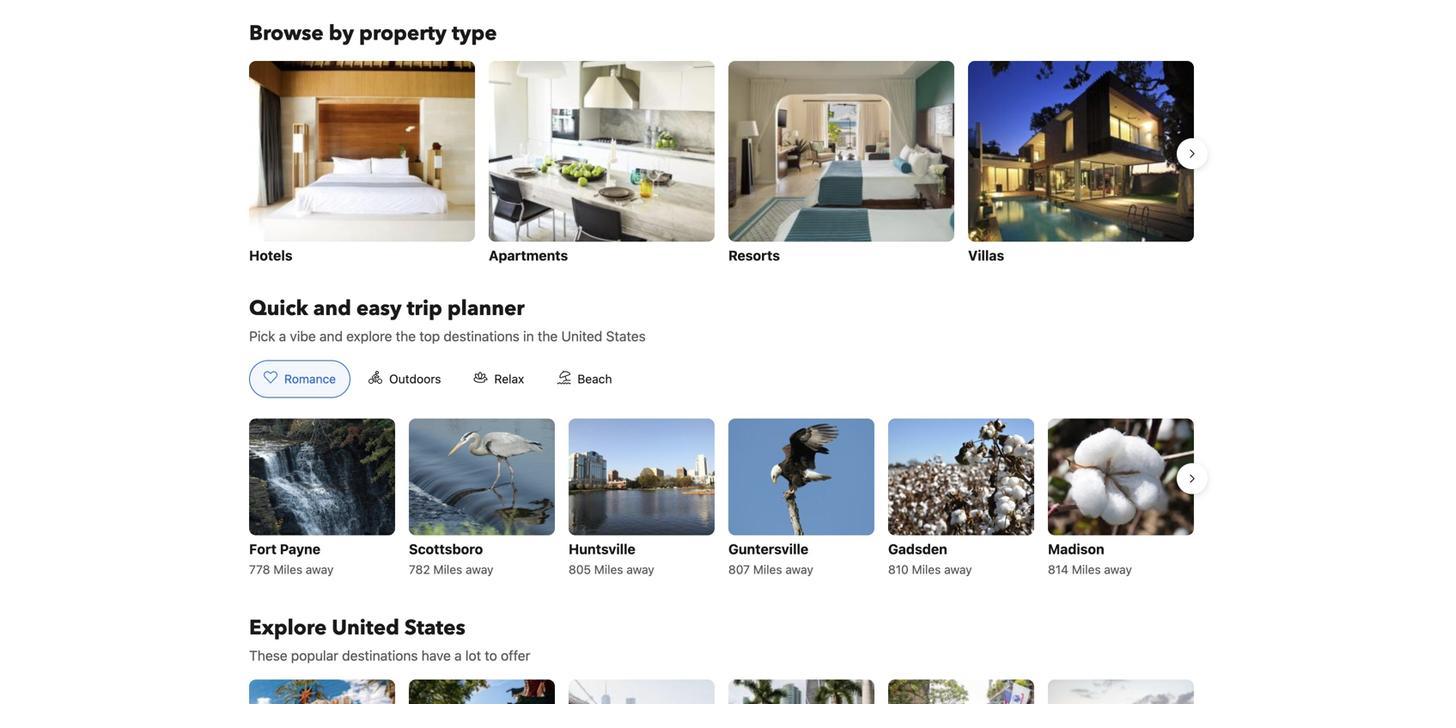 Task type: locate. For each thing, give the bounding box(es) containing it.
gadsden 810 miles away
[[888, 541, 972, 577]]

0 vertical spatial destinations
[[444, 328, 520, 344]]

0 vertical spatial region
[[235, 54, 1208, 274]]

away down payne
[[306, 563, 334, 577]]

0 horizontal spatial destinations
[[342, 648, 418, 664]]

1 region from the top
[[235, 54, 1208, 274]]

away inside madison 814 miles away
[[1104, 563, 1132, 577]]

type
[[452, 19, 497, 48]]

states up the have
[[405, 614, 465, 643]]

huntsville 805 miles away
[[569, 541, 655, 577]]

miles down payne
[[273, 563, 303, 577]]

0 vertical spatial united
[[561, 328, 603, 344]]

united up popular on the bottom left of the page
[[332, 614, 399, 643]]

destinations inside explore united states these popular destinations have a lot to offer
[[342, 648, 418, 664]]

1 vertical spatial and
[[320, 328, 343, 344]]

united
[[561, 328, 603, 344], [332, 614, 399, 643]]

browse by property type
[[249, 19, 497, 48]]

away down guntersville
[[786, 563, 813, 577]]

relax
[[494, 372, 524, 386]]

apartments link
[[489, 61, 715, 268]]

a
[[279, 328, 286, 344], [455, 648, 462, 664]]

1 miles from the left
[[273, 563, 303, 577]]

3 away from the left
[[627, 563, 655, 577]]

1 vertical spatial region
[[235, 412, 1208, 587]]

1 horizontal spatial destinations
[[444, 328, 520, 344]]

miles down scottsboro
[[433, 563, 462, 577]]

outdoors
[[389, 372, 441, 386]]

scottsboro
[[409, 541, 483, 557]]

madison 814 miles away
[[1048, 541, 1132, 577]]

4 away from the left
[[786, 563, 813, 577]]

3 miles from the left
[[594, 563, 623, 577]]

offer
[[501, 648, 530, 664]]

beach button
[[542, 360, 627, 398]]

and up vibe
[[313, 295, 351, 323]]

5 away from the left
[[944, 563, 972, 577]]

1 horizontal spatial states
[[606, 328, 646, 344]]

miles inside scottsboro 782 miles away
[[433, 563, 462, 577]]

beach
[[578, 372, 612, 386]]

807
[[729, 563, 750, 577]]

tab list
[[235, 360, 641, 399]]

1 horizontal spatial the
[[538, 328, 558, 344]]

805
[[569, 563, 591, 577]]

778
[[249, 563, 270, 577]]

destinations down 'planner'
[[444, 328, 520, 344]]

quick
[[249, 295, 308, 323]]

miles inside 'huntsville 805 miles away'
[[594, 563, 623, 577]]

region
[[235, 54, 1208, 274], [235, 412, 1208, 587]]

1 vertical spatial destinations
[[342, 648, 418, 664]]

hotels link
[[249, 61, 475, 268]]

0 horizontal spatial states
[[405, 614, 465, 643]]

miles inside madison 814 miles away
[[1072, 563, 1101, 577]]

miles down huntsville
[[594, 563, 623, 577]]

miles down the madison
[[1072, 563, 1101, 577]]

miles for scottsboro
[[433, 563, 462, 577]]

miles down "gadsden"
[[912, 563, 941, 577]]

away for scottsboro
[[466, 563, 494, 577]]

united up beach button
[[561, 328, 603, 344]]

0 horizontal spatial the
[[396, 328, 416, 344]]

5 miles from the left
[[912, 563, 941, 577]]

1 horizontal spatial united
[[561, 328, 603, 344]]

1 vertical spatial a
[[455, 648, 462, 664]]

payne
[[280, 541, 321, 557]]

browse
[[249, 19, 324, 48]]

resorts link
[[729, 61, 954, 268]]

fort
[[249, 541, 277, 557]]

away inside 'huntsville 805 miles away'
[[627, 563, 655, 577]]

away down scottsboro
[[466, 563, 494, 577]]

away inside scottsboro 782 miles away
[[466, 563, 494, 577]]

0 horizontal spatial a
[[279, 328, 286, 344]]

a left lot
[[455, 648, 462, 664]]

united inside quick and easy trip planner pick a vibe and explore the top destinations in the united states
[[561, 328, 603, 344]]

the right in
[[538, 328, 558, 344]]

resorts
[[729, 247, 780, 264]]

0 horizontal spatial united
[[332, 614, 399, 643]]

away inside guntersville 807 miles away
[[786, 563, 813, 577]]

destinations
[[444, 328, 520, 344], [342, 648, 418, 664]]

2 region from the top
[[235, 412, 1208, 587]]

miles inside guntersville 807 miles away
[[753, 563, 782, 577]]

away inside the gadsden 810 miles away
[[944, 563, 972, 577]]

miles down guntersville
[[753, 563, 782, 577]]

6 away from the left
[[1104, 563, 1132, 577]]

the
[[396, 328, 416, 344], [538, 328, 558, 344]]

region containing fort payne
[[235, 412, 1208, 587]]

villas
[[968, 247, 1004, 264]]

4 miles from the left
[[753, 563, 782, 577]]

1 horizontal spatial a
[[455, 648, 462, 664]]

tab list containing romance
[[235, 360, 641, 399]]

miles inside the gadsden 810 miles away
[[912, 563, 941, 577]]

destinations left the have
[[342, 648, 418, 664]]

1 away from the left
[[306, 563, 334, 577]]

in
[[523, 328, 534, 344]]

lot
[[465, 648, 481, 664]]

apartments
[[489, 247, 568, 264]]

miles
[[273, 563, 303, 577], [433, 563, 462, 577], [594, 563, 623, 577], [753, 563, 782, 577], [912, 563, 941, 577], [1072, 563, 1101, 577]]

0 vertical spatial a
[[279, 328, 286, 344]]

states up beach
[[606, 328, 646, 344]]

2 away from the left
[[466, 563, 494, 577]]

explore
[[346, 328, 392, 344]]

top
[[419, 328, 440, 344]]

miles for madison
[[1072, 563, 1101, 577]]

miles inside fort payne 778 miles away
[[273, 563, 303, 577]]

2 miles from the left
[[433, 563, 462, 577]]

and right vibe
[[320, 328, 343, 344]]

away down huntsville
[[627, 563, 655, 577]]

1 vertical spatial states
[[405, 614, 465, 643]]

region containing hotels
[[235, 54, 1208, 274]]

miles for huntsville
[[594, 563, 623, 577]]

1 vertical spatial united
[[332, 614, 399, 643]]

0 vertical spatial states
[[606, 328, 646, 344]]

huntsville
[[569, 541, 636, 557]]

and
[[313, 295, 351, 323], [320, 328, 343, 344]]

away down the madison
[[1104, 563, 1132, 577]]

states
[[606, 328, 646, 344], [405, 614, 465, 643]]

away down "gadsden"
[[944, 563, 972, 577]]

6 miles from the left
[[1072, 563, 1101, 577]]

the left top
[[396, 328, 416, 344]]

property
[[359, 19, 447, 48]]

away
[[306, 563, 334, 577], [466, 563, 494, 577], [627, 563, 655, 577], [786, 563, 813, 577], [944, 563, 972, 577], [1104, 563, 1132, 577]]

a left vibe
[[279, 328, 286, 344]]



Task type: vqa. For each thing, say whether or not it's contained in the screenshot.
"Miles" for Guntersville
yes



Task type: describe. For each thing, give the bounding box(es) containing it.
these
[[249, 648, 288, 664]]

hotels
[[249, 247, 293, 264]]

by
[[329, 19, 354, 48]]

2 the from the left
[[538, 328, 558, 344]]

guntersville 807 miles away
[[729, 541, 813, 577]]

away inside fort payne 778 miles away
[[306, 563, 334, 577]]

romance
[[284, 372, 336, 386]]

miles for gadsden
[[912, 563, 941, 577]]

away for huntsville
[[627, 563, 655, 577]]

1 the from the left
[[396, 328, 416, 344]]

miles for guntersville
[[753, 563, 782, 577]]

destinations inside quick and easy trip planner pick a vibe and explore the top destinations in the united states
[[444, 328, 520, 344]]

810
[[888, 563, 909, 577]]

planner
[[448, 295, 525, 323]]

trip
[[407, 295, 442, 323]]

easy
[[356, 295, 402, 323]]

explore united states these popular destinations have a lot to offer
[[249, 614, 530, 664]]

outdoors button
[[354, 360, 456, 398]]

villas link
[[968, 61, 1194, 268]]

vibe
[[290, 328, 316, 344]]

782
[[409, 563, 430, 577]]

states inside explore united states these popular destinations have a lot to offer
[[405, 614, 465, 643]]

united inside explore united states these popular destinations have a lot to offer
[[332, 614, 399, 643]]

a inside explore united states these popular destinations have a lot to offer
[[455, 648, 462, 664]]

0 vertical spatial and
[[313, 295, 351, 323]]

guntersville
[[729, 541, 809, 557]]

scottsboro 782 miles away
[[409, 541, 494, 577]]

away for guntersville
[[786, 563, 813, 577]]

to
[[485, 648, 497, 664]]

away for gadsden
[[944, 563, 972, 577]]

814
[[1048, 563, 1069, 577]]

a inside quick and easy trip planner pick a vibe and explore the top destinations in the united states
[[279, 328, 286, 344]]

explore
[[249, 614, 327, 643]]

gadsden
[[888, 541, 948, 557]]

have
[[422, 648, 451, 664]]

pick
[[249, 328, 275, 344]]

fort payne 778 miles away
[[249, 541, 334, 577]]

quick and easy trip planner pick a vibe and explore the top destinations in the united states
[[249, 295, 646, 344]]

states inside quick and easy trip planner pick a vibe and explore the top destinations in the united states
[[606, 328, 646, 344]]

madison
[[1048, 541, 1105, 557]]

relax button
[[459, 360, 539, 398]]

away for madison
[[1104, 563, 1132, 577]]

romance button
[[249, 360, 351, 398]]

popular
[[291, 648, 338, 664]]



